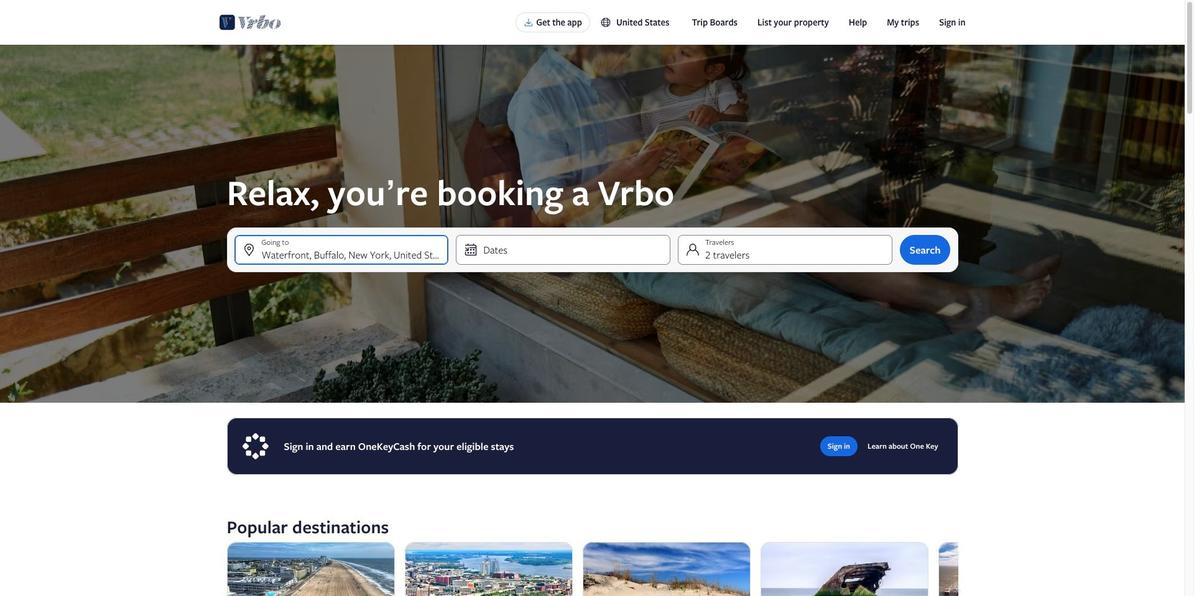 Task type: describe. For each thing, give the bounding box(es) containing it.
download the app button image
[[524, 17, 534, 27]]

wizard region
[[0, 45, 1186, 403]]



Task type: vqa. For each thing, say whether or not it's contained in the screenshot.
main content
yes



Task type: locate. For each thing, give the bounding box(es) containing it.
main content
[[0, 45, 1186, 597]]

small image
[[601, 17, 612, 28]]

show next card image
[[951, 585, 966, 597]]

vrbo logo image
[[219, 12, 281, 32]]



